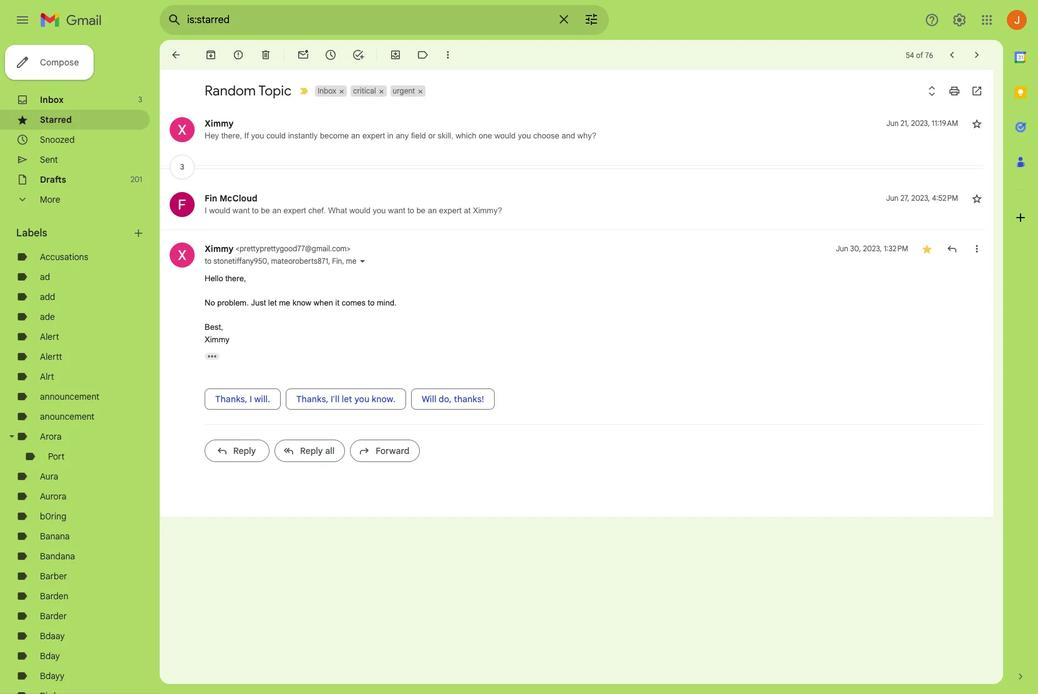 Task type: locate. For each thing, give the bounding box(es) containing it.
you inside button
[[354, 394, 369, 405]]

become
[[320, 131, 349, 140]]

me left show details image
[[346, 256, 356, 266]]

thanks!
[[454, 394, 484, 405]]

tab list
[[1003, 40, 1038, 649]]

2023, inside 'cell'
[[863, 244, 882, 253]]

11:19 am
[[932, 119, 958, 128]]

1 horizontal spatial ,
[[328, 256, 330, 266]]

jun 21, 2023, 11:19 am
[[886, 119, 958, 128]]

you left know.
[[354, 394, 369, 405]]

aura
[[40, 471, 58, 482]]

ade link
[[40, 311, 55, 323]]

why?
[[577, 131, 596, 140]]

barden link
[[40, 591, 68, 602]]

would right what
[[349, 206, 371, 215]]

expert left chef.
[[284, 206, 306, 215]]

ximmy for ximmy < prettyprettygood77@gmail.com >
[[205, 243, 234, 255]]

2 vertical spatial jun
[[836, 244, 848, 253]]

1 vertical spatial let
[[342, 394, 352, 405]]

thanks, left "will."
[[215, 394, 247, 405]]

bday
[[40, 651, 60, 662]]

jun left the 27,
[[886, 193, 899, 203]]

let inside button
[[342, 394, 352, 405]]

0 horizontal spatial would
[[209, 206, 230, 215]]

i left "will."
[[250, 394, 252, 405]]

1 horizontal spatial reply
[[300, 445, 323, 457]]

aura link
[[40, 471, 58, 482]]

reply all link
[[274, 440, 345, 462]]

inbox inside the "labels" navigation
[[40, 94, 64, 105]]

not starred checkbox for 4:52 pm
[[971, 192, 983, 205]]

1 horizontal spatial let
[[342, 394, 352, 405]]

one
[[479, 131, 492, 140]]

more
[[40, 194, 60, 205]]

inbox down snooze image in the left of the page
[[318, 86, 336, 95]]

you right what
[[373, 206, 386, 215]]

bandana
[[40, 551, 75, 562]]

an left at
[[428, 206, 437, 215]]

aurora
[[40, 491, 66, 502]]

ximmy
[[205, 118, 234, 129], [205, 243, 234, 255], [205, 335, 229, 344]]

list
[[160, 105, 983, 472]]

just
[[251, 298, 266, 308]]

ximmy left '<' at the left of page
[[205, 243, 234, 255]]

more button
[[0, 190, 150, 210]]

2 reply from the left
[[300, 445, 323, 457]]

there, for hey
[[221, 131, 242, 140]]

1 horizontal spatial inbox
[[318, 86, 336, 95]]

not starred checkbox right 4:52 pm
[[971, 192, 983, 205]]

inbox inside button
[[318, 86, 336, 95]]

more image
[[442, 49, 454, 61]]

ximmy cell
[[205, 243, 350, 255]]

thanks, i will. button
[[205, 389, 281, 410]]

to
[[252, 206, 259, 215], [407, 206, 414, 215], [205, 256, 212, 266], [368, 298, 375, 308]]

Not starred checkbox
[[971, 117, 983, 130], [971, 192, 983, 205]]

0 horizontal spatial ,
[[267, 256, 269, 266]]

labels heading
[[16, 227, 132, 240]]

thanks,
[[215, 394, 247, 405], [296, 394, 328, 405]]

Search mail text field
[[187, 14, 549, 26]]

barden
[[40, 591, 68, 602]]

0 vertical spatial there,
[[221, 131, 242, 140]]

ximmy up hey
[[205, 118, 234, 129]]

0 vertical spatial jun
[[886, 119, 899, 128]]

arora link
[[40, 431, 62, 442]]

be left at
[[416, 206, 426, 215]]

ad
[[40, 271, 50, 283]]

thanks, inside button
[[215, 394, 247, 405]]

0 horizontal spatial let
[[268, 298, 277, 308]]

hello
[[205, 274, 223, 283]]

0 horizontal spatial want
[[233, 206, 250, 215]]

2 horizontal spatial expert
[[439, 206, 462, 215]]

2 horizontal spatial ,
[[342, 256, 344, 266]]

0 vertical spatial let
[[268, 298, 277, 308]]

compose button
[[5, 45, 94, 80]]

jun for jun 21, 2023, 11:19 am
[[886, 119, 899, 128]]

no
[[205, 298, 215, 308]]

show details image
[[359, 258, 366, 265]]

mind.
[[377, 298, 397, 308]]

2 want from the left
[[388, 206, 405, 215]]

inbox
[[318, 86, 336, 95], [40, 94, 64, 105]]

b0ring link
[[40, 511, 66, 522]]

mateoroberts871
[[271, 256, 328, 266]]

1 vertical spatial 3
[[180, 162, 184, 172]]

banana
[[40, 531, 70, 542]]

would right one
[[494, 131, 516, 140]]

bandana link
[[40, 551, 75, 562]]

2 not starred checkbox from the top
[[971, 192, 983, 205]]

expert
[[362, 131, 385, 140], [284, 206, 306, 215], [439, 206, 462, 215]]

0 horizontal spatial reply
[[233, 445, 256, 457]]

thanks, for thanks, i'll let you know.
[[296, 394, 328, 405]]

could
[[266, 131, 286, 140]]

announcement
[[40, 391, 99, 402]]

delete image
[[260, 49, 272, 61]]

banana link
[[40, 531, 70, 542]]

0 vertical spatial ximmy
[[205, 118, 234, 129]]

aurora link
[[40, 491, 66, 502]]

1 thanks, from the left
[[215, 394, 247, 405]]

me left know
[[279, 298, 290, 308]]

expert left in
[[362, 131, 385, 140]]

want right what
[[388, 206, 405, 215]]

jun for jun 30, 2023, 1:32 pm
[[836, 244, 848, 253]]

1 vertical spatial ximmy
[[205, 243, 234, 255]]

support image
[[925, 12, 939, 27]]

2 thanks, from the left
[[296, 394, 328, 405]]

sent link
[[40, 154, 58, 165]]

hey there, if you could instantly become an expert in any field or skill, which one would you choose and why?
[[205, 131, 596, 140]]

0 horizontal spatial i
[[205, 206, 207, 215]]

not starred checkbox for 11:19 am
[[971, 117, 983, 130]]

if
[[244, 131, 249, 140]]

inbox button
[[315, 85, 338, 97]]

not starred image
[[971, 192, 983, 205]]

critical
[[353, 86, 376, 95]]

add link
[[40, 291, 55, 303]]

0 vertical spatial 3
[[138, 95, 142, 104]]

field
[[411, 131, 426, 140]]

topic
[[258, 82, 291, 99]]

0 vertical spatial me
[[346, 256, 356, 266]]

2 ximmy from the top
[[205, 243, 234, 255]]

barber link
[[40, 571, 67, 582]]

1 horizontal spatial 3
[[180, 162, 184, 172]]

0 horizontal spatial expert
[[284, 206, 306, 215]]

2023, right 21,
[[911, 119, 930, 128]]

1 horizontal spatial want
[[388, 206, 405, 215]]

not starred checkbox right 11:19 am
[[971, 117, 983, 130]]

reply for reply all
[[300, 445, 323, 457]]

1 horizontal spatial thanks,
[[296, 394, 328, 405]]

older image
[[971, 49, 983, 61]]

1 vertical spatial there,
[[225, 274, 246, 283]]

thanks, inside button
[[296, 394, 328, 405]]

1 horizontal spatial me
[[346, 256, 356, 266]]

would down 'fin mccloud'
[[209, 206, 230, 215]]

i'll
[[331, 394, 339, 405]]

2 vertical spatial 2023,
[[863, 244, 882, 253]]

snoozed
[[40, 134, 75, 145]]

1 vertical spatial not starred checkbox
[[971, 192, 983, 205]]

urgent
[[393, 86, 415, 95]]

1 vertical spatial jun
[[886, 193, 899, 203]]

there, down stonetiffany950 at the top left of page
[[225, 274, 246, 283]]

1 horizontal spatial be
[[416, 206, 426, 215]]

clear search image
[[551, 7, 576, 32]]

starred
[[40, 114, 72, 125]]

1 horizontal spatial i
[[250, 394, 252, 405]]

you left choose
[[518, 131, 531, 140]]

gmail image
[[40, 7, 108, 32]]

reply left all at the left of the page
[[300, 445, 323, 457]]

random
[[205, 82, 256, 99]]

be
[[261, 206, 270, 215], [416, 206, 426, 215]]

labels image
[[417, 49, 429, 61]]

jun left 30,
[[836, 244, 848, 253]]

0 vertical spatial fin
[[205, 193, 217, 204]]

1 reply from the left
[[233, 445, 256, 457]]

0 vertical spatial 2023,
[[911, 119, 930, 128]]

there, left if on the top of page
[[221, 131, 242, 140]]

best,
[[205, 323, 223, 332]]

3 , from the left
[[342, 256, 344, 266]]

0 vertical spatial not starred checkbox
[[971, 117, 983, 130]]

to left mind. at left top
[[368, 298, 375, 308]]

0 horizontal spatial thanks,
[[215, 394, 247, 405]]

archive image
[[205, 49, 217, 61]]

fin left "mccloud"
[[205, 193, 217, 204]]

i inside button
[[250, 394, 252, 405]]

when
[[314, 298, 333, 308]]

starred image
[[921, 243, 933, 255]]

an
[[351, 131, 360, 140], [272, 206, 281, 215], [428, 206, 437, 215]]

move to inbox image
[[389, 49, 402, 61]]

fin left show details image
[[332, 256, 342, 266]]

1 vertical spatial fin
[[332, 256, 342, 266]]

1 vertical spatial me
[[279, 298, 290, 308]]

an right become
[[351, 131, 360, 140]]

list containing ximmy
[[160, 105, 983, 472]]

me
[[346, 256, 356, 266], [279, 298, 290, 308]]

alrt link
[[40, 371, 54, 382]]

thanks, left i'll
[[296, 394, 328, 405]]

jun inside 'cell'
[[836, 244, 848, 253]]

21,
[[901, 119, 909, 128]]

30,
[[850, 244, 861, 253]]

you right if on the top of page
[[251, 131, 264, 140]]

2023, for 4:52 pm
[[911, 193, 930, 203]]

inbox for "inbox" link
[[40, 94, 64, 105]]

2 , from the left
[[328, 256, 330, 266]]

an up ximmy < prettyprettygood77@gmail.com >
[[272, 206, 281, 215]]

2023,
[[911, 119, 930, 128], [911, 193, 930, 203], [863, 244, 882, 253]]

0 horizontal spatial inbox
[[40, 94, 64, 105]]

0 horizontal spatial 3
[[138, 95, 142, 104]]

0 horizontal spatial be
[[261, 206, 270, 215]]

thanks, i will.
[[215, 394, 270, 405]]

let right i'll
[[342, 394, 352, 405]]

1 vertical spatial i
[[250, 394, 252, 405]]

be up ximmy < prettyprettygood77@gmail.com >
[[261, 206, 270, 215]]

2023, right the 27,
[[911, 193, 930, 203]]

critical button
[[351, 85, 377, 97]]

no problem. just let me know when it comes to mind.
[[205, 298, 397, 308]]

3 inside the "labels" navigation
[[138, 95, 142, 104]]

ad link
[[40, 271, 50, 283]]

2 vertical spatial ximmy
[[205, 335, 229, 344]]

would
[[494, 131, 516, 140], [209, 206, 230, 215], [349, 206, 371, 215]]

i
[[205, 206, 207, 215], [250, 394, 252, 405]]

1 ximmy from the top
[[205, 118, 234, 129]]

1 horizontal spatial would
[[349, 206, 371, 215]]

inbox up starred
[[40, 94, 64, 105]]

let right just
[[268, 298, 277, 308]]

<
[[236, 244, 239, 253]]

want down "mccloud"
[[233, 206, 250, 215]]

0 horizontal spatial fin
[[205, 193, 217, 204]]

will do, thanks! button
[[411, 389, 495, 410]]

1 not starred checkbox from the top
[[971, 117, 983, 130]]

1 vertical spatial 2023,
[[911, 193, 930, 203]]

1 horizontal spatial an
[[351, 131, 360, 140]]

expert left at
[[439, 206, 462, 215]]

jun left 21,
[[886, 119, 899, 128]]

0 horizontal spatial me
[[279, 298, 290, 308]]

2 horizontal spatial an
[[428, 206, 437, 215]]

2023, right 30,
[[863, 244, 882, 253]]

i down 'fin mccloud'
[[205, 206, 207, 215]]

None search field
[[160, 5, 609, 35]]

mccloud
[[220, 193, 257, 204]]

there,
[[221, 131, 242, 140], [225, 274, 246, 283]]

ximmy down best,
[[205, 335, 229, 344]]

reply down 'thanks, i will.' button at the left of page
[[233, 445, 256, 457]]

3 button
[[170, 155, 195, 180]]



Task type: vqa. For each thing, say whether or not it's contained in the screenshot.
rightmost an
yes



Task type: describe. For each thing, give the bounding box(es) containing it.
announcement link
[[40, 391, 99, 402]]

drafts
[[40, 174, 66, 185]]

alert
[[40, 331, 59, 342]]

2 horizontal spatial would
[[494, 131, 516, 140]]

accusations link
[[40, 251, 88, 263]]

alert link
[[40, 331, 59, 342]]

do,
[[439, 394, 452, 405]]

bdayy
[[40, 671, 64, 682]]

forward link
[[350, 440, 420, 462]]

bday link
[[40, 651, 60, 662]]

instantly
[[288, 131, 318, 140]]

anouncement
[[40, 411, 94, 422]]

1 , from the left
[[267, 256, 269, 266]]

2 be from the left
[[416, 206, 426, 215]]

advanced search options image
[[579, 7, 604, 32]]

show trimmed content image
[[205, 353, 220, 360]]

settings image
[[952, 12, 967, 27]]

arora
[[40, 431, 62, 442]]

hello there,
[[205, 274, 246, 283]]

to up the hello
[[205, 256, 212, 266]]

3 inside 3 dropdown button
[[180, 162, 184, 172]]

sent
[[40, 154, 58, 165]]

not starred image
[[971, 117, 983, 130]]

thanks, i'll let you know. button
[[286, 389, 406, 410]]

0 vertical spatial i
[[205, 206, 207, 215]]

labels navigation
[[0, 40, 160, 694]]

2023, for 11:19 am
[[911, 119, 930, 128]]

know
[[292, 298, 311, 308]]

jun 30, 2023, 1:32 pm cell
[[836, 243, 908, 255]]

all
[[325, 445, 335, 457]]

accusations
[[40, 251, 88, 263]]

port
[[48, 451, 65, 462]]

know.
[[372, 394, 396, 405]]

4:52 pm
[[932, 193, 958, 203]]

add
[[40, 291, 55, 303]]

report spam image
[[232, 49, 245, 61]]

alertt
[[40, 351, 62, 362]]

jun 27, 2023, 4:52 pm cell
[[886, 192, 958, 205]]

inbox for inbox button
[[318, 86, 336, 95]]

thanks, i'll let you know.
[[296, 394, 396, 405]]

what
[[328, 206, 347, 215]]

prettyprettygood77@gmail.com
[[239, 244, 347, 253]]

bdaay
[[40, 631, 65, 642]]

search mail image
[[163, 9, 186, 31]]

and
[[562, 131, 575, 140]]

labels
[[16, 227, 47, 240]]

urgent button
[[390, 85, 416, 97]]

>
[[347, 244, 350, 253]]

76
[[925, 50, 933, 60]]

2023, for 1:32 pm
[[863, 244, 882, 253]]

alrt
[[40, 371, 54, 382]]

201
[[131, 175, 142, 184]]

best, ximmy
[[205, 323, 229, 344]]

forward
[[376, 445, 409, 457]]

snooze image
[[324, 49, 337, 61]]

b0ring
[[40, 511, 66, 522]]

anouncement link
[[40, 411, 94, 422]]

1 horizontal spatial fin
[[332, 256, 342, 266]]

1 horizontal spatial expert
[[362, 131, 385, 140]]

reply for reply
[[233, 445, 256, 457]]

1 want from the left
[[233, 206, 250, 215]]

there, for hello
[[225, 274, 246, 283]]

jun 30, 2023, 1:32 pm
[[836, 244, 908, 253]]

compose
[[40, 57, 79, 68]]

Starred checkbox
[[921, 243, 933, 255]]

skill,
[[438, 131, 453, 140]]

add to tasks image
[[352, 49, 364, 61]]

ximmy for ximmy
[[205, 118, 234, 129]]

3 ximmy from the top
[[205, 335, 229, 344]]

jun 21, 2023, 11:19 am cell
[[886, 117, 958, 130]]

main menu image
[[15, 12, 30, 27]]

ximmy < prettyprettygood77@gmail.com >
[[205, 243, 350, 255]]

starred link
[[40, 114, 72, 125]]

reply link
[[205, 440, 269, 462]]

ximmy?
[[473, 206, 502, 215]]

drafts link
[[40, 174, 66, 185]]

inbox link
[[40, 94, 64, 105]]

which
[[456, 131, 476, 140]]

jun for jun 27, 2023, 4:52 pm
[[886, 193, 899, 203]]

snoozed link
[[40, 134, 75, 145]]

54
[[906, 50, 914, 60]]

problem.
[[217, 298, 249, 308]]

1:32 pm
[[884, 244, 908, 253]]

thanks, for thanks, i will.
[[215, 394, 247, 405]]

it
[[335, 298, 339, 308]]

newer image
[[946, 49, 958, 61]]

barder
[[40, 611, 67, 622]]

back to starred image
[[170, 49, 182, 61]]

will do, thanks!
[[422, 394, 484, 405]]

barber
[[40, 571, 67, 582]]

any
[[396, 131, 409, 140]]

bdaay link
[[40, 631, 65, 642]]

jun 27, 2023, 4:52 pm
[[886, 193, 958, 203]]

at
[[464, 206, 471, 215]]

port link
[[48, 451, 65, 462]]

to down "mccloud"
[[252, 206, 259, 215]]

of
[[916, 50, 923, 60]]

0 horizontal spatial an
[[272, 206, 281, 215]]

chef.
[[308, 206, 326, 215]]

to stonetiffany950 , mateoroberts871 , fin , me
[[205, 256, 356, 266]]

1 be from the left
[[261, 206, 270, 215]]

barder link
[[40, 611, 67, 622]]

alertt link
[[40, 351, 62, 362]]

will
[[422, 394, 436, 405]]

to left at
[[407, 206, 414, 215]]

ade
[[40, 311, 55, 323]]

choose
[[533, 131, 559, 140]]

bdayy link
[[40, 671, 64, 682]]

or
[[428, 131, 435, 140]]

i would want to be an expert chef. what would you want to be an expert at ximmy?
[[205, 206, 502, 215]]



